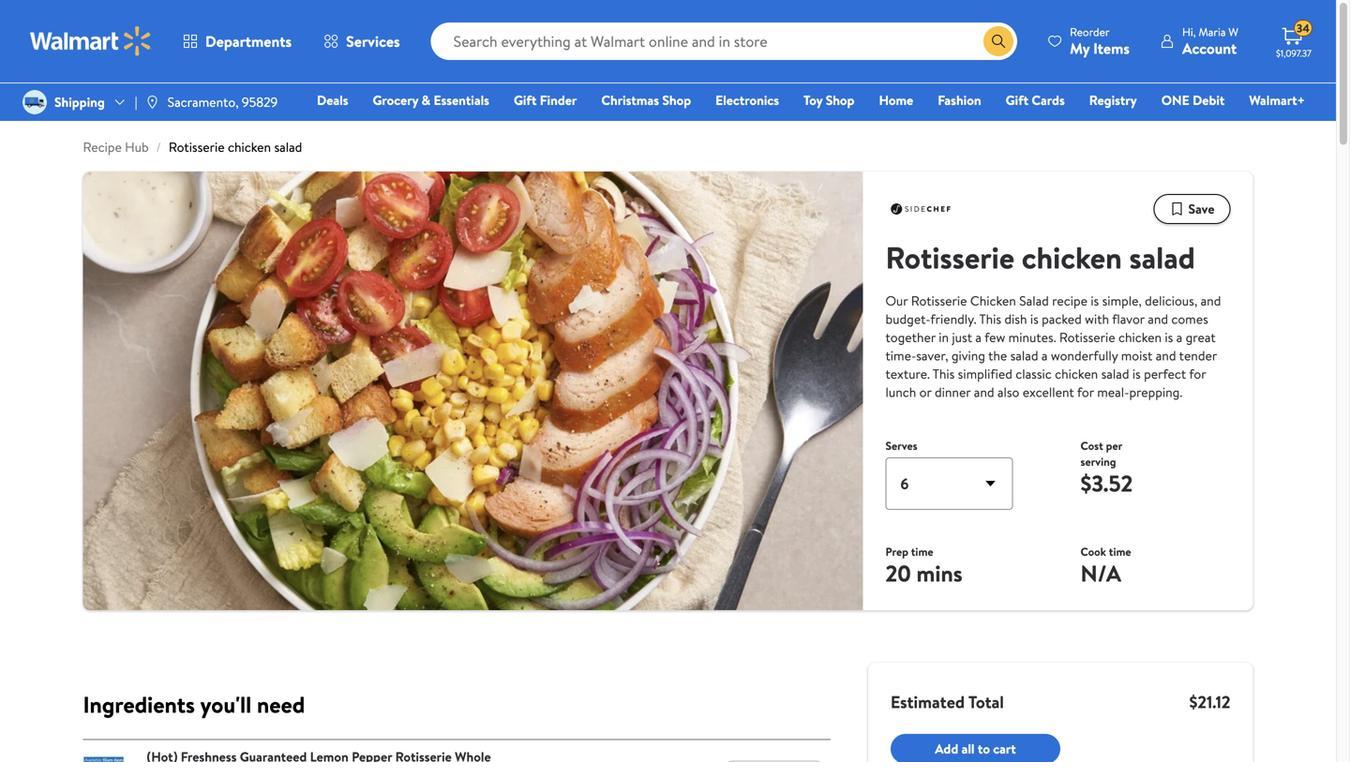 Task type: describe. For each thing, give the bounding box(es) containing it.
time for 20
[[911, 544, 933, 560]]

cook time n/a
[[1081, 544, 1131, 589]]

time-
[[886, 346, 916, 365]]

shipping
[[54, 93, 105, 111]]

debit
[[1193, 91, 1225, 109]]

chicken
[[970, 292, 1016, 310]]

one debit link
[[1153, 90, 1233, 110]]

recipe
[[1052, 292, 1088, 310]]

serving
[[1081, 454, 1116, 470]]

gift cards
[[1006, 91, 1065, 109]]

salad right the
[[1010, 346, 1038, 365]]

our rotisserie chicken salad recipe is simple, delicious, and budget-friendly. this dish is packed with flavor and comes together in just a few minutes. rotisserie chicken is a great time-saver, giving the salad a wonderfully moist and tender texture. this simplified classic chicken salad is perfect for lunch or dinner and also excellent for meal-prepping.
[[886, 292, 1221, 401]]

prepping.
[[1129, 383, 1182, 401]]

gift finder link
[[505, 90, 585, 110]]

our
[[886, 292, 908, 310]]

maria
[[1199, 24, 1226, 40]]

classic
[[1016, 365, 1052, 383]]

search icon image
[[991, 34, 1006, 49]]

departments button
[[167, 19, 308, 64]]

to
[[978, 740, 990, 758]]

rotisserie down recipe
[[1059, 328, 1115, 346]]

recipe hub / rotisserie chicken salad
[[83, 138, 302, 156]]

meal-
[[1097, 383, 1129, 401]]

simplified
[[958, 365, 1012, 383]]

and up great
[[1201, 292, 1221, 310]]

hub
[[125, 138, 149, 156]]

logo image
[[886, 198, 956, 220]]

and right "flavor" in the top right of the page
[[1148, 310, 1168, 328]]

is left great
[[1165, 328, 1173, 346]]

add
[[935, 740, 958, 758]]

(hot) freshness guaranteed lemon pepper rotisserie whole chicken, 2.25 lb., 19g protein per serving, serving size 3 oz image
[[83, 754, 124, 762]]

essentials
[[434, 91, 489, 109]]

texture.
[[886, 365, 930, 383]]

0 horizontal spatial for
[[1077, 383, 1094, 401]]

grocery
[[373, 91, 418, 109]]

need
[[257, 689, 305, 720]]

save
[[1188, 200, 1215, 218]]

in
[[939, 328, 949, 346]]

hi, maria w account
[[1182, 24, 1238, 59]]

cost per serving $3.52
[[1081, 438, 1133, 499]]

shop for toy shop
[[826, 91, 855, 109]]

shop for christmas shop
[[662, 91, 691, 109]]

is right recipe
[[1091, 292, 1099, 310]]

dish
[[1004, 310, 1027, 328]]

sacramento,
[[167, 93, 239, 111]]

&
[[422, 91, 430, 109]]

departments
[[205, 31, 292, 52]]

home
[[879, 91, 913, 109]]

estimated
[[891, 691, 965, 714]]

toy shop link
[[795, 90, 863, 110]]

$21.12
[[1189, 691, 1231, 714]]

one debit
[[1161, 91, 1225, 109]]

chicken down 95829
[[228, 138, 271, 156]]

also
[[997, 383, 1019, 401]]

reorder my items
[[1070, 24, 1130, 59]]

christmas shop link
[[593, 90, 700, 110]]

with
[[1085, 310, 1109, 328]]

and left also
[[974, 383, 994, 401]]

items
[[1093, 38, 1130, 59]]

rotisserie up in
[[911, 292, 967, 310]]

rotisserie chicken salad image
[[83, 172, 863, 610]]

2 horizontal spatial a
[[1176, 328, 1183, 346]]

chicken down simple, on the right of page
[[1118, 328, 1162, 346]]

registry link
[[1081, 90, 1145, 110]]

|
[[135, 93, 137, 111]]

great
[[1186, 328, 1216, 346]]

excellent
[[1023, 383, 1074, 401]]

save button
[[1154, 194, 1231, 224]]

per
[[1106, 438, 1122, 454]]

friendly.
[[930, 310, 976, 328]]

the
[[988, 346, 1007, 365]]

my
[[1070, 38, 1090, 59]]

grocery & essentials link
[[364, 90, 498, 110]]

ingredients
[[83, 689, 195, 720]]

moist
[[1121, 346, 1153, 365]]

and right the moist
[[1156, 346, 1176, 365]]

time for n/a
[[1109, 544, 1131, 560]]

hi,
[[1182, 24, 1196, 40]]

cost
[[1081, 438, 1103, 454]]

1 horizontal spatial this
[[979, 310, 1001, 328]]

fashion
[[938, 91, 981, 109]]

prep time 20 mins
[[886, 544, 963, 589]]

$1,097.37
[[1276, 47, 1312, 60]]



Task type: locate. For each thing, give the bounding box(es) containing it.
salad up delicious, at the top right
[[1129, 237, 1195, 278]]

1 vertical spatial this
[[933, 365, 955, 383]]

a
[[975, 328, 982, 346], [1176, 328, 1183, 346], [1041, 346, 1048, 365]]

grocery & essentials
[[373, 91, 489, 109]]

cook
[[1081, 544, 1106, 560]]

$3.52
[[1081, 468, 1133, 499]]

n/a
[[1081, 558, 1121, 589]]

a right just
[[975, 328, 982, 346]]

finder
[[540, 91, 577, 109]]

0 horizontal spatial time
[[911, 544, 933, 560]]

minutes.
[[1008, 328, 1056, 346]]

packed
[[1042, 310, 1082, 328]]

a left great
[[1176, 328, 1183, 346]]

christmas shop
[[601, 91, 691, 109]]

salad left perfect
[[1101, 365, 1129, 383]]

and
[[1201, 292, 1221, 310], [1148, 310, 1168, 328], [1156, 346, 1176, 365], [974, 383, 994, 401]]

account
[[1182, 38, 1237, 59]]

salad
[[274, 138, 302, 156], [1129, 237, 1195, 278], [1010, 346, 1038, 365], [1101, 365, 1129, 383]]

chicken
[[228, 138, 271, 156], [1022, 237, 1122, 278], [1118, 328, 1162, 346], [1055, 365, 1098, 383]]

serves
[[886, 438, 918, 454]]

home link
[[870, 90, 922, 110]]

time right cook
[[1109, 544, 1131, 560]]

toy shop
[[804, 91, 855, 109]]

2 shop from the left
[[826, 91, 855, 109]]

one
[[1161, 91, 1190, 109]]

time right 'prep'
[[911, 544, 933, 560]]

lunch
[[886, 383, 916, 401]]

1 horizontal spatial shop
[[826, 91, 855, 109]]

walmart image
[[30, 26, 152, 56]]

electronics link
[[707, 90, 788, 110]]

total
[[968, 691, 1004, 714]]

christmas
[[601, 91, 659, 109]]

1 horizontal spatial for
[[1189, 365, 1206, 383]]

salad
[[1019, 292, 1049, 310]]

electronics
[[715, 91, 779, 109]]

Search search field
[[431, 23, 1017, 60]]

shop right "toy"
[[826, 91, 855, 109]]

0 horizontal spatial a
[[975, 328, 982, 346]]

 image
[[145, 95, 160, 110]]

ingredients you'll need
[[83, 689, 305, 720]]

comes
[[1171, 310, 1208, 328]]

add all to cart
[[935, 740, 1016, 758]]

1 shop from the left
[[662, 91, 691, 109]]

together
[[886, 328, 936, 346]]

dinner
[[935, 383, 971, 401]]

recipe
[[83, 138, 122, 156]]

gift cards link
[[997, 90, 1073, 110]]

w
[[1229, 24, 1238, 40]]

deals link
[[308, 90, 357, 110]]

1 gift from the left
[[514, 91, 537, 109]]

1 time from the left
[[911, 544, 933, 560]]

add all to cart button
[[891, 734, 1061, 762]]

giving
[[951, 346, 985, 365]]

gift for gift cards
[[1006, 91, 1029, 109]]

cards
[[1032, 91, 1065, 109]]

all
[[962, 740, 975, 758]]

flavor
[[1112, 310, 1145, 328]]

tender
[[1179, 346, 1217, 365]]

walmart+ link
[[1241, 90, 1314, 110]]

simple,
[[1102, 292, 1142, 310]]

salad down 95829
[[274, 138, 302, 156]]

services button
[[308, 19, 416, 64]]

rotisserie down "logo"
[[886, 237, 1014, 278]]

budget-
[[886, 310, 930, 328]]

34
[[1297, 20, 1310, 36]]

time inside 'cook time n/a'
[[1109, 544, 1131, 560]]

delicious,
[[1145, 292, 1197, 310]]

cart
[[993, 740, 1016, 758]]

sacramento, 95829
[[167, 93, 278, 111]]

2 time from the left
[[1109, 544, 1131, 560]]

for
[[1189, 365, 1206, 383], [1077, 383, 1094, 401]]

 image
[[23, 90, 47, 114]]

shop right 'christmas'
[[662, 91, 691, 109]]

a up excellent
[[1041, 346, 1048, 365]]

gift finder
[[514, 91, 577, 109]]

registry
[[1089, 91, 1137, 109]]

gift left cards
[[1006, 91, 1029, 109]]

you'll
[[200, 689, 251, 720]]

is right dish
[[1030, 310, 1039, 328]]

or
[[919, 383, 932, 401]]

2 gift from the left
[[1006, 91, 1029, 109]]

gift for gift finder
[[514, 91, 537, 109]]

rotisserie chicken salad
[[886, 237, 1195, 278]]

for left meal-
[[1077, 383, 1094, 401]]

is left perfect
[[1132, 365, 1141, 383]]

0 horizontal spatial gift
[[514, 91, 537, 109]]

services
[[346, 31, 400, 52]]

toy
[[804, 91, 823, 109]]

this right or
[[933, 365, 955, 383]]

0 horizontal spatial shop
[[662, 91, 691, 109]]

perfect
[[1144, 365, 1186, 383]]

1 horizontal spatial gift
[[1006, 91, 1029, 109]]

20
[[886, 558, 911, 589]]

just
[[952, 328, 972, 346]]

saved image
[[1170, 202, 1185, 217]]

gift left finder
[[514, 91, 537, 109]]

few
[[985, 328, 1005, 346]]

wonderfully
[[1051, 346, 1118, 365]]

for right perfect
[[1189, 365, 1206, 383]]

fashion link
[[929, 90, 990, 110]]

reorder
[[1070, 24, 1110, 40]]

0 horizontal spatial this
[[933, 365, 955, 383]]

rotisserie right /
[[169, 138, 225, 156]]

this left dish
[[979, 310, 1001, 328]]

rotisserie
[[169, 138, 225, 156], [886, 237, 1014, 278], [911, 292, 967, 310], [1059, 328, 1115, 346]]

chicken up recipe
[[1022, 237, 1122, 278]]

Walmart Site-Wide search field
[[431, 23, 1017, 60]]

saver,
[[916, 346, 948, 365]]

1 horizontal spatial time
[[1109, 544, 1131, 560]]

time inside "prep time 20 mins"
[[911, 544, 933, 560]]

1 horizontal spatial a
[[1041, 346, 1048, 365]]

walmart+
[[1249, 91, 1305, 109]]

0 vertical spatial this
[[979, 310, 1001, 328]]

chicken right classic
[[1055, 365, 1098, 383]]



Task type: vqa. For each thing, say whether or not it's contained in the screenshot.
the Saved 'image'
yes



